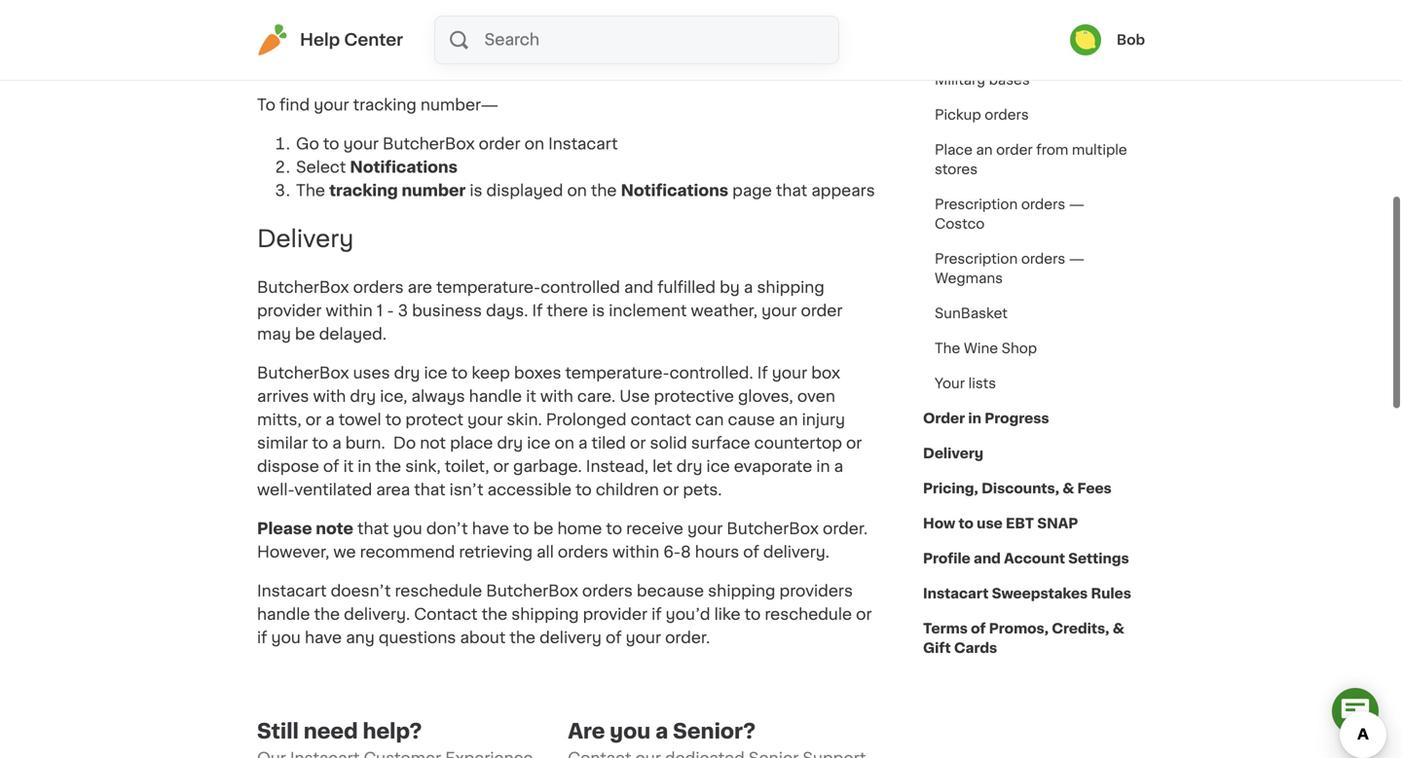 Task type: vqa. For each thing, say whether or not it's contained in the screenshot.
garbage.
yes



Task type: describe. For each thing, give the bounding box(es) containing it.
butcherbox inside instacart doesn't reschedule butcherbox orders because shipping providers handle the delivery. contact the shipping provider if you'd like to reschedule or if you have any questions about the delivery of your order.
[[486, 584, 578, 600]]

always
[[412, 389, 465, 405]]

2 with from the left
[[540, 389, 573, 405]]

orders for prescription orders — costco
[[1022, 198, 1066, 211]]

controlled
[[541, 280, 620, 296]]

number—
[[421, 97, 499, 113]]

1 vertical spatial please note
[[257, 522, 353, 537]]

Search search field
[[483, 17, 839, 63]]

1 vertical spatial if
[[257, 631, 267, 646]]

1 horizontal spatial in
[[817, 459, 830, 475]]

dry up pets.
[[677, 459, 703, 475]]

1 with from the left
[[313, 389, 346, 405]]

if inside the butcherbox orders are temperature-controlled and fulfilled by a shipping provider within 1 - 3 business days. if there is inclement weather, your order may be delayed.
[[532, 304, 543, 319]]

8
[[681, 545, 691, 561]]

orders for butcherbox orders are temperature-controlled and fulfilled by a shipping provider within 1 - 3 business days. if there is inclement weather, your order may be delayed.
[[353, 280, 404, 296]]

is inside the butcherbox orders are temperature-controlled and fulfilled by a shipping provider within 1 - 3 business days. if there is inclement weather, your order may be delayed.
[[592, 304, 605, 319]]

go to your butcherbox order on instacart select notifications the tracking number is displayed on the notifications page that appears
[[296, 136, 875, 199]]

status
[[685, 35, 733, 50]]

pricing, discounts, & fees
[[923, 482, 1112, 496]]

go
[[296, 136, 319, 152]]

profile and account settings link
[[923, 542, 1129, 577]]

receive
[[626, 522, 684, 537]]

pickup orders
[[935, 108, 1029, 122]]

credits,
[[1052, 622, 1110, 636]]

find
[[280, 97, 310, 113]]

profile
[[923, 552, 971, 566]]

0 horizontal spatial notifications
[[350, 160, 458, 175]]

on up displayed
[[525, 136, 544, 152]]

appears
[[812, 183, 875, 199]]

prescription orders — costco link
[[923, 187, 1145, 242]]

a inside the butcherbox orders are temperature-controlled and fulfilled by a shipping provider within 1 - 3 business days. if there is inclement weather, your order may be delayed.
[[744, 280, 753, 296]]

children
[[596, 483, 659, 498]]

0 horizontal spatial in
[[358, 459, 372, 475]]

doesn't inside instacart doesn't reschedule butcherbox orders because shipping providers handle the delivery. contact the shipping provider if you'd like to reschedule or if you have any questions about the delivery of your order.
[[331, 584, 391, 600]]

an inside place an order from multiple stores
[[976, 143, 993, 157]]

or right tiled
[[630, 436, 646, 452]]

way
[[548, 35, 579, 50]]

butcherbox inside the butcherbox orders are temperature-controlled and fulfilled by a shipping provider within 1 - 3 business days. if there is inclement weather, your order may be delayed.
[[257, 280, 349, 296]]

lists
[[969, 377, 996, 391]]

how to use ebt snap
[[923, 517, 1079, 531]]

of inside the terms of promos, credits, & gift cards
[[971, 622, 986, 636]]

use
[[620, 389, 650, 405]]

stores
[[935, 163, 978, 176]]

to
[[257, 97, 276, 113]]

page.
[[495, 12, 539, 27]]

or right the countertop
[[846, 436, 862, 452]]

2 vertical spatial the
[[935, 342, 961, 356]]

are
[[408, 280, 432, 296]]

military bases link
[[923, 62, 1042, 97]]

snap
[[1038, 517, 1079, 531]]

prescription for wegmans
[[935, 252, 1018, 266]]

progress
[[985, 412, 1050, 426]]

1 vertical spatial tracking
[[353, 97, 417, 113]]

on right displayed
[[567, 183, 587, 199]]

instacart inside 'that instacart doesn't keep track of butcherbox orders. the best way to check the status of your order is to google the tracking number.'
[[679, 12, 748, 27]]

your lists link
[[923, 366, 1008, 401]]

or inside instacart doesn't reschedule butcherbox orders because shipping providers handle the delivery. contact the shipping provider if you'd like to reschedule or if you have any questions about the delivery of your order.
[[856, 607, 872, 623]]

fulfilled
[[658, 280, 716, 296]]

delivery. inside instacart doesn't reschedule butcherbox orders because shipping providers handle the delivery. contact the shipping provider if you'd like to reschedule or if you have any questions about the delivery of your order.
[[344, 607, 410, 623]]

1 vertical spatial shipping
[[708, 584, 776, 600]]

help?
[[363, 722, 422, 742]]

wegmans
[[935, 272, 1003, 285]]

bob
[[1117, 33, 1145, 47]]

butcherbox inside butcherbox uses dry ice to keep boxes temperature-controlled. if your box arrives with dry ice, always handle it with care. use protective gloves, oven mitts, or a towel to protect your skin. prolonged contact can cause an injury similar to a burn.  do not place dry ice on a tiled or solid surface countertop or dispose of it in the sink, toilet, or garbage. instead, let dry ice evaporate in a well-ventilated area that isn't accessible to children or pets.
[[257, 366, 349, 381]]

1 horizontal spatial if
[[652, 607, 662, 623]]

uses
[[353, 366, 390, 381]]

military bases
[[935, 73, 1030, 87]]

to inside go to your butcherbox order on instacart select notifications the tracking number is displayed on the notifications page that appears
[[323, 136, 339, 152]]

butcherbox inside on the left side of your butcherbox order page.
[[354, 12, 446, 27]]

a down towel
[[332, 436, 342, 452]]

butcherbox uses dry ice to keep boxes temperature-controlled. if your box arrives with dry ice, always handle it with care. use protective gloves, oven mitts, or a towel to protect your skin. prolonged contact can cause an injury similar to a burn.  do not place dry ice on a tiled or solid surface countertop or dispose of it in the sink, toilet, or garbage. instead, let dry ice evaporate in a well-ventilated area that isn't accessible to children or pets.
[[257, 366, 862, 498]]

the inside go to your butcherbox order on instacart select notifications the tracking number is displayed on the notifications page that appears
[[296, 183, 325, 199]]

order. inside that you don't have to be home to receive your butcherbox order. however, we recommend retrieving all orders within 6-8 hours of delivery.
[[823, 522, 868, 537]]

delayed.
[[319, 327, 387, 343]]

orders inside instacart doesn't reschedule butcherbox orders because shipping providers handle the delivery. contact the shipping provider if you'd like to reschedule or if you have any questions about the delivery of your order.
[[582, 584, 633, 600]]

temperature- inside the butcherbox orders are temperature-controlled and fulfilled by a shipping provider within 1 - 3 business days. if there is inclement weather, your order may be delayed.
[[436, 280, 541, 296]]

do
[[393, 436, 416, 452]]

countertop
[[755, 436, 842, 452]]

place an order from multiple stores
[[935, 143, 1128, 176]]

the up 'about'
[[482, 607, 508, 623]]

the wine shop
[[935, 342, 1037, 356]]

can
[[695, 413, 724, 428]]

are you a senior?
[[568, 722, 756, 742]]

ebt
[[1006, 517, 1034, 531]]

skin.
[[507, 413, 542, 428]]

1 horizontal spatial it
[[526, 389, 536, 405]]

user avatar image
[[1070, 24, 1101, 56]]

similar
[[257, 436, 308, 452]]

pickup
[[935, 108, 982, 122]]

that inside butcherbox uses dry ice to keep boxes temperature-controlled. if your box arrives with dry ice, always handle it with care. use protective gloves, oven mitts, or a towel to protect your skin. prolonged contact can cause an injury similar to a burn.  do not place dry ice on a tiled or solid surface countertop or dispose of it in the sink, toilet, or garbage. instead, let dry ice evaporate in a well-ventilated area that isn't accessible to children or pets.
[[414, 483, 446, 498]]

business
[[412, 304, 482, 319]]

0 horizontal spatial delivery
[[257, 228, 354, 251]]

the inside go to your butcherbox order on instacart select notifications the tracking number is displayed on the notifications page that appears
[[591, 183, 617, 199]]

if inside butcherbox uses dry ice to keep boxes temperature-controlled. if your box arrives with dry ice, always handle it with care. use protective gloves, oven mitts, or a towel to protect your skin. prolonged contact can cause an injury similar to a burn.  do not place dry ice on a tiled or solid surface countertop or dispose of it in the sink, toilet, or garbage. instead, let dry ice evaporate in a well-ventilated area that isn't accessible to children or pets.
[[757, 366, 768, 381]]

of right status
[[737, 35, 754, 50]]

a down the countertop
[[834, 459, 844, 475]]

account
[[1004, 552, 1065, 566]]

tracking inside 'that instacart doesn't keep track of butcherbox orders. the best way to check the status of your order is to google the tracking number.'
[[348, 58, 412, 74]]

or down let at the left bottom of the page
[[663, 483, 679, 498]]

delivery
[[540, 631, 602, 646]]

provider inside instacart doesn't reschedule butcherbox orders because shipping providers handle the delivery. contact the shipping provider if you'd like to reschedule or if you have any questions about the delivery of your order.
[[583, 607, 648, 623]]

still
[[257, 722, 299, 742]]

prescription orders — wegmans
[[935, 252, 1085, 285]]

on inside butcherbox uses dry ice to keep boxes temperature-controlled. if your box arrives with dry ice, always handle it with care. use protective gloves, oven mitts, or a towel to protect your skin. prolonged contact can cause an injury similar to a burn.  do not place dry ice on a tiled or solid surface countertop or dispose of it in the sink, toilet, or garbage. instead, let dry ice evaporate in a well-ventilated area that isn't accessible to children or pets.
[[555, 436, 575, 452]]

butcherbox inside that you don't have to be home to receive your butcherbox order. however, we recommend retrieving all orders within 6-8 hours of delivery.
[[727, 522, 819, 537]]

0 vertical spatial ice
[[424, 366, 448, 381]]

instacart image
[[257, 24, 288, 56]]

be inside the butcherbox orders are temperature-controlled and fulfilled by a shipping provider within 1 - 3 business days. if there is inclement weather, your order may be delayed.
[[295, 327, 315, 343]]

order inside on the left side of your butcherbox order page.
[[450, 12, 491, 27]]

keep inside butcherbox uses dry ice to keep boxes temperature-controlled. if your box arrives with dry ice, always handle it with care. use protective gloves, oven mitts, or a towel to protect your skin. prolonged contact can cause an injury similar to a burn.  do not place dry ice on a tiled or solid surface countertop or dispose of it in the sink, toilet, or garbage. instead, let dry ice evaporate in a well-ventilated area that isn't accessible to children or pets.
[[472, 366, 510, 381]]

and inside the profile and account settings link
[[974, 552, 1001, 566]]

orders inside that you don't have to be home to receive your butcherbox order. however, we recommend retrieving all orders within 6-8 hours of delivery.
[[558, 545, 609, 561]]

sink,
[[405, 459, 441, 475]]

cause
[[728, 413, 775, 428]]

butcherbox orders are temperature-controlled and fulfilled by a shipping provider within 1 - 3 business days. if there is inclement weather, your order may be delayed.
[[257, 280, 843, 343]]

any
[[346, 631, 375, 646]]

the down we at the bottom of the page
[[314, 607, 340, 623]]

pickup orders link
[[923, 97, 1041, 132]]

and inside the butcherbox orders are temperature-controlled and fulfilled by a shipping provider within 1 - 3 business days. if there is inclement weather, your order may be delayed.
[[624, 280, 654, 296]]

google
[[257, 58, 314, 74]]

injury
[[802, 413, 846, 428]]

of right track
[[301, 35, 317, 50]]

2 horizontal spatial ice
[[707, 459, 730, 475]]

best
[[509, 35, 544, 50]]

place
[[450, 436, 493, 452]]

instacart inside instacart doesn't reschedule butcherbox orders because shipping providers handle the delivery. contact the shipping provider if you'd like to reschedule or if you have any questions about the delivery of your order.
[[257, 584, 327, 600]]

the right 'about'
[[510, 631, 536, 646]]

by
[[720, 280, 740, 296]]

0 vertical spatial note
[[602, 12, 639, 27]]

still need help?
[[257, 722, 422, 742]]

promos,
[[989, 622, 1049, 636]]

prolonged
[[546, 413, 627, 428]]

your inside instacart doesn't reschedule butcherbox orders because shipping providers handle the delivery. contact the shipping provider if you'd like to reschedule or if you have any questions about the delivery of your order.
[[626, 631, 661, 646]]

— for prescription orders — costco
[[1069, 198, 1085, 211]]

2 vertical spatial shipping
[[512, 607, 579, 623]]

prescription for costco
[[935, 198, 1018, 211]]

box
[[812, 366, 841, 381]]

need
[[304, 722, 358, 742]]

0 horizontal spatial it
[[343, 459, 354, 475]]

oven
[[798, 389, 836, 405]]

not
[[420, 436, 446, 452]]

controlled.
[[670, 366, 753, 381]]

your up place
[[468, 413, 503, 428]]

bob link
[[1070, 24, 1145, 56]]

area
[[376, 483, 410, 498]]

instacart sweepstakes rules link
[[923, 577, 1132, 612]]

dry up ice,
[[394, 366, 420, 381]]



Task type: locate. For each thing, give the bounding box(es) containing it.
orders inside prescription orders — costco
[[1022, 198, 1066, 211]]

& left fees
[[1063, 482, 1075, 496]]

— for prescription orders — wegmans
[[1069, 252, 1085, 266]]

provider inside the butcherbox orders are temperature-controlled and fulfilled by a shipping provider within 1 - 3 business days. if there is inclement weather, your order may be delayed.
[[257, 304, 322, 319]]

1 vertical spatial is
[[470, 183, 483, 199]]

shipping inside the butcherbox orders are temperature-controlled and fulfilled by a shipping provider within 1 - 3 business days. if there is inclement weather, your order may be delayed.
[[757, 280, 825, 296]]

1 horizontal spatial handle
[[469, 389, 522, 405]]

that up recommend
[[357, 522, 389, 537]]

tiled
[[592, 436, 626, 452]]

that inside 'that instacart doesn't keep track of butcherbox orders. the best way to check the status of your order is to google the tracking number.'
[[643, 12, 675, 27]]

0 horizontal spatial you
[[271, 631, 301, 646]]

within down receive
[[613, 545, 660, 561]]

2 vertical spatial you
[[610, 722, 651, 742]]

select
[[296, 160, 346, 175]]

of up cards
[[971, 622, 986, 636]]

order inside 'that instacart doesn't keep track of butcherbox orders. the best way to check the status of your order is to google the tracking number.'
[[797, 35, 839, 50]]

it
[[526, 389, 536, 405], [343, 459, 354, 475]]

your inside that you don't have to be home to receive your butcherbox order. however, we recommend retrieving all orders within 6-8 hours of delivery.
[[688, 522, 723, 537]]

contact
[[631, 413, 691, 428]]

butcherbox inside go to your butcherbox order on instacart select notifications the tracking number is displayed on the notifications page that appears
[[383, 136, 475, 152]]

order
[[923, 412, 965, 426]]

instacart doesn't reschedule butcherbox orders because shipping providers handle the delivery. contact the shipping provider if you'd like to reschedule or if you have any questions about the delivery of your order.
[[257, 584, 872, 646]]

displayed
[[487, 183, 563, 199]]

instacart down however,
[[257, 584, 327, 600]]

terms of promos, credits, & gift cards link
[[923, 612, 1145, 666]]

accessible
[[488, 483, 572, 498]]

instacart up displayed
[[548, 136, 618, 152]]

order inside place an order from multiple stores
[[997, 143, 1033, 157]]

gloves,
[[738, 389, 794, 405]]

boxes
[[514, 366, 561, 381]]

delivery
[[257, 228, 354, 251], [923, 447, 984, 461]]

a down prolonged
[[578, 436, 588, 452]]

on
[[769, 0, 789, 4], [525, 136, 544, 152], [567, 183, 587, 199], [555, 436, 575, 452]]

your down to find your tracking number—
[[343, 136, 379, 152]]

if left there
[[532, 304, 543, 319]]

0 horizontal spatial provider
[[257, 304, 322, 319]]

place
[[935, 143, 973, 157]]

1 horizontal spatial delivery.
[[764, 545, 830, 561]]

dry up towel
[[350, 389, 376, 405]]

orders up "1"
[[353, 280, 404, 296]]

within inside the butcherbox orders are temperature-controlled and fulfilled by a shipping provider within 1 - 3 business days. if there is inclement weather, your order may be delayed.
[[326, 304, 373, 319]]

1 horizontal spatial and
[[974, 552, 1001, 566]]

that right page at the top of page
[[776, 183, 808, 199]]

center
[[344, 32, 403, 48]]

1 vertical spatial you
[[271, 631, 301, 646]]

orders inside the butcherbox orders are temperature-controlled and fulfilled by a shipping provider within 1 - 3 business days. if there is inclement weather, your order may be delayed.
[[353, 280, 404, 296]]

1 horizontal spatial if
[[757, 366, 768, 381]]

0 horizontal spatial be
[[295, 327, 315, 343]]

delivery link
[[923, 436, 984, 471]]

2 horizontal spatial the
[[935, 342, 961, 356]]

0 vertical spatial the
[[475, 35, 505, 50]]

your inside go to your butcherbox order on instacart select notifications the tracking number is displayed on the notifications page that appears
[[343, 136, 379, 152]]

please up way
[[543, 12, 598, 27]]

handle up skin. on the bottom
[[469, 389, 522, 405]]

weather,
[[691, 304, 758, 319]]

&
[[1063, 482, 1075, 496], [1113, 622, 1125, 636]]

1 vertical spatial handle
[[257, 607, 310, 623]]

0 vertical spatial and
[[624, 280, 654, 296]]

1 horizontal spatial have
[[472, 522, 509, 537]]

have inside that you don't have to be home to receive your butcherbox order. however, we recommend retrieving all orders within 6-8 hours of delivery.
[[472, 522, 509, 537]]

1 horizontal spatial is
[[592, 304, 605, 319]]

of right hours
[[743, 545, 760, 561]]

left
[[823, 0, 849, 4]]

prescription inside prescription orders — costco
[[935, 198, 1018, 211]]

0 vertical spatial notifications
[[350, 160, 458, 175]]

provider
[[257, 304, 322, 319], [583, 607, 648, 623]]

prescription orders — costco
[[935, 198, 1085, 231]]

1 vertical spatial delivery
[[923, 447, 984, 461]]

shipping up delivery at the left of the page
[[512, 607, 579, 623]]

0 horizontal spatial please
[[257, 522, 312, 537]]

be right may
[[295, 327, 315, 343]]

you up recommend
[[393, 522, 422, 537]]

1 vertical spatial be
[[533, 522, 554, 537]]

0 horizontal spatial ice
[[424, 366, 448, 381]]

dry down skin. on the bottom
[[497, 436, 523, 452]]

0 horizontal spatial if
[[532, 304, 543, 319]]

1 vertical spatial an
[[779, 413, 798, 428]]

1 vertical spatial and
[[974, 552, 1001, 566]]

you for are
[[610, 722, 651, 742]]

1 horizontal spatial delivery
[[923, 447, 984, 461]]

reschedule down providers
[[765, 607, 852, 623]]

1 horizontal spatial notifications
[[621, 183, 729, 199]]

1 vertical spatial temperature-
[[565, 366, 670, 381]]

0 vertical spatial temperature-
[[436, 280, 541, 296]]

with up towel
[[313, 389, 346, 405]]

in up ventilated
[[358, 459, 372, 475]]

1 prescription from the top
[[935, 198, 1018, 211]]

the down page.
[[475, 35, 505, 50]]

0 vertical spatial please
[[543, 12, 598, 27]]

handle inside butcherbox uses dry ice to keep boxes temperature-controlled. if your box arrives with dry ice, always handle it with care. use protective gloves, oven mitts, or a towel to protect your skin. prolonged contact can cause an injury similar to a burn.  do not place dry ice on a tiled or solid surface countertop or dispose of it in the sink, toilet, or garbage. instead, let dry ice evaporate in a well-ventilated area that isn't accessible to children or pets.
[[469, 389, 522, 405]]

butcherbox up number in the top of the page
[[383, 136, 475, 152]]

1 horizontal spatial please
[[543, 12, 598, 27]]

pricing,
[[923, 482, 979, 496]]

that inside that you don't have to be home to receive your butcherbox order. however, we recommend retrieving all orders within 6-8 hours of delivery.
[[357, 522, 389, 537]]

orders inside prescription orders — wegmans
[[1022, 252, 1066, 266]]

1 vertical spatial have
[[305, 631, 342, 646]]

protective
[[654, 389, 734, 405]]

0 horizontal spatial order.
[[665, 631, 710, 646]]

mitts,
[[257, 413, 302, 428]]

of inside instacart doesn't reschedule butcherbox orders because shipping providers handle the delivery. contact the shipping provider if you'd like to reschedule or if you have any questions about the delivery of your order.
[[606, 631, 622, 646]]

1 vertical spatial the
[[296, 183, 325, 199]]

keep
[[817, 12, 855, 27], [472, 366, 510, 381]]

use
[[977, 517, 1003, 531]]

terms of promos, credits, & gift cards
[[923, 622, 1125, 655]]

reschedule up contact
[[395, 584, 482, 600]]

within up delayed.
[[326, 304, 373, 319]]

you inside that you don't have to be home to receive your butcherbox order. however, we recommend retrieving all orders within 6-8 hours of delivery.
[[393, 522, 422, 537]]

0 vertical spatial prescription
[[935, 198, 1018, 211]]

note up we at the bottom of the page
[[316, 522, 353, 537]]

with down boxes
[[540, 389, 573, 405]]

the right displayed
[[591, 183, 617, 199]]

to inside how to use ebt snap link
[[959, 517, 974, 531]]

notifications up number in the top of the page
[[350, 160, 458, 175]]

1 vertical spatial ice
[[527, 436, 551, 452]]

reschedule
[[395, 584, 482, 600], [765, 607, 852, 623]]

1 vertical spatial doesn't
[[331, 584, 391, 600]]

& inside the terms of promos, credits, & gift cards
[[1113, 622, 1125, 636]]

provider up delivery at the left of the page
[[583, 607, 648, 623]]

from
[[1037, 143, 1069, 157]]

hours
[[695, 545, 739, 561]]

1 vertical spatial notifications
[[621, 183, 729, 199]]

ice down surface in the bottom of the page
[[707, 459, 730, 475]]

temperature- up days.
[[436, 280, 541, 296]]

delivery. up providers
[[764, 545, 830, 561]]

orders for prescription orders — wegmans
[[1022, 252, 1066, 266]]

with
[[313, 389, 346, 405], [540, 389, 573, 405]]

within inside that you don't have to be home to receive your butcherbox order. however, we recommend retrieving all orders within 6-8 hours of delivery.
[[613, 545, 660, 561]]

terms
[[923, 622, 968, 636]]

0 vertical spatial delivery
[[257, 228, 354, 251]]

orders down bases at the top of page
[[985, 108, 1029, 122]]

handle inside instacart doesn't reschedule butcherbox orders because shipping providers handle the delivery. contact the shipping provider if you'd like to reschedule or if you have any questions about the delivery of your order.
[[257, 607, 310, 623]]

1 horizontal spatial within
[[613, 545, 660, 561]]

1 horizontal spatial the
[[475, 35, 505, 50]]

0 vertical spatial tracking
[[348, 58, 412, 74]]

gift
[[923, 642, 951, 655]]

keep down left
[[817, 12, 855, 27]]

a right by
[[744, 280, 753, 296]]

the wine shop link
[[923, 331, 1049, 366]]

delivery. inside that you don't have to be home to receive your butcherbox order. however, we recommend retrieving all orders within 6-8 hours of delivery.
[[764, 545, 830, 561]]

1 horizontal spatial temperature-
[[565, 366, 670, 381]]

1 vertical spatial provider
[[583, 607, 648, 623]]

order in progress
[[923, 412, 1050, 426]]

2 horizontal spatial in
[[969, 412, 982, 426]]

prescription inside prescription orders — wegmans
[[935, 252, 1018, 266]]

1 — from the top
[[1069, 198, 1085, 211]]

0 vertical spatial &
[[1063, 482, 1075, 496]]

arrives
[[257, 389, 309, 405]]

shipping right by
[[757, 280, 825, 296]]

profile and account settings
[[923, 552, 1129, 566]]

on up garbage.
[[555, 436, 575, 452]]

0 horizontal spatial delivery.
[[344, 607, 410, 623]]

0 horizontal spatial handle
[[257, 607, 310, 623]]

2 horizontal spatial is
[[843, 35, 855, 50]]

1 horizontal spatial ice
[[527, 436, 551, 452]]

6-
[[664, 545, 681, 561]]

have
[[472, 522, 509, 537], [305, 631, 342, 646]]

0 vertical spatial reschedule
[[395, 584, 482, 600]]

providers
[[780, 584, 853, 600]]

you
[[393, 522, 422, 537], [271, 631, 301, 646], [610, 722, 651, 742]]

2 vertical spatial is
[[592, 304, 605, 319]]

or left terms
[[856, 607, 872, 623]]

a left towel
[[325, 413, 335, 428]]

1 vertical spatial prescription
[[935, 252, 1018, 266]]

butcherbox up to find your tracking number—
[[321, 35, 413, 50]]

— down "multiple"
[[1069, 198, 1085, 211]]

0 horizontal spatial reschedule
[[395, 584, 482, 600]]

the right check
[[655, 35, 681, 50]]

retrieving
[[459, 545, 533, 561]]

0 vertical spatial if
[[532, 304, 543, 319]]

ice,
[[380, 389, 408, 405]]

0 vertical spatial is
[[843, 35, 855, 50]]

order up "orders."
[[450, 12, 491, 27]]

order up displayed
[[479, 136, 521, 152]]

your right find
[[314, 97, 349, 113]]

be inside that you don't have to be home to receive your butcherbox order. however, we recommend retrieving all orders within 6-8 hours of delivery.
[[533, 522, 554, 537]]

butcherbox down the all
[[486, 584, 578, 600]]

of up 'help'
[[294, 12, 310, 27]]

your down because
[[626, 631, 661, 646]]

an right place
[[976, 143, 993, 157]]

order. down you'd
[[665, 631, 710, 646]]

days.
[[486, 304, 528, 319]]

0 vertical spatial —
[[1069, 198, 1085, 211]]

that inside go to your butcherbox order on instacart select notifications the tracking number is displayed on the notifications page that appears
[[776, 183, 808, 199]]

the inside on the left side of your butcherbox order page.
[[793, 0, 819, 4]]

costco
[[935, 217, 985, 231]]

the inside butcherbox uses dry ice to keep boxes temperature-controlled. if your box arrives with dry ice, always handle it with care. use protective gloves, oven mitts, or a towel to protect your skin. prolonged contact can cause an injury similar to a burn.  do not place dry ice on a tiled or solid surface countertop or dispose of it in the sink, toilet, or garbage. instead, let dry ice evaporate in a well-ventilated area that isn't accessible to children or pets.
[[376, 459, 401, 475]]

have inside instacart doesn't reschedule butcherbox orders because shipping providers handle the delivery. contact the shipping provider if you'd like to reschedule or if you have any questions about the delivery of your order.
[[305, 631, 342, 646]]

3
[[398, 304, 408, 319]]

on left left
[[769, 0, 789, 4]]

0 horizontal spatial is
[[470, 183, 483, 199]]

discounts,
[[982, 482, 1060, 496]]

be up the all
[[533, 522, 554, 537]]

sunbasket
[[935, 307, 1008, 320]]

delivery up 'pricing,'
[[923, 447, 984, 461]]

of inside that you don't have to be home to receive your butcherbox order. however, we recommend retrieving all orders within 6-8 hours of delivery.
[[743, 545, 760, 561]]

0 horizontal spatial &
[[1063, 482, 1075, 496]]

orders.
[[417, 35, 471, 50]]

garbage.
[[513, 459, 582, 475]]

your lists
[[935, 377, 996, 391]]

0 horizontal spatial within
[[326, 304, 373, 319]]

order left from
[[997, 143, 1033, 157]]

ice up garbage.
[[527, 436, 551, 452]]

instead,
[[586, 459, 649, 475]]

the down help center 'link'
[[318, 58, 344, 74]]

is
[[843, 35, 855, 50], [470, 183, 483, 199], [592, 304, 605, 319]]

protect
[[406, 413, 464, 428]]

is inside 'that instacart doesn't keep track of butcherbox orders. the best way to check the status of your order is to google the tracking number.'
[[843, 35, 855, 50]]

0 horizontal spatial and
[[624, 280, 654, 296]]

that up check
[[643, 12, 675, 27]]

however,
[[257, 545, 330, 561]]

instacart inside instacart sweepstakes rules link
[[923, 587, 989, 601]]

1 vertical spatial keep
[[472, 366, 510, 381]]

inclement
[[609, 304, 687, 319]]

1 vertical spatial within
[[613, 545, 660, 561]]

is down left
[[843, 35, 855, 50]]

1 vertical spatial if
[[757, 366, 768, 381]]

an up the countertop
[[779, 413, 798, 428]]

0 vertical spatial doesn't
[[752, 12, 813, 27]]

1 horizontal spatial be
[[533, 522, 554, 537]]

2 — from the top
[[1069, 252, 1085, 266]]

all
[[537, 545, 554, 561]]

0 horizontal spatial please note
[[257, 522, 353, 537]]

2 vertical spatial tracking
[[329, 183, 398, 199]]

order inside the butcherbox orders are temperature-controlled and fulfilled by a shipping provider within 1 - 3 business days. if there is inclement weather, your order may be delayed.
[[801, 304, 843, 319]]

0 vertical spatial keep
[[817, 12, 855, 27]]

or right mitts,
[[306, 413, 322, 428]]

butcherbox up hours
[[727, 522, 819, 537]]

to inside instacart doesn't reschedule butcherbox orders because shipping providers handle the delivery. contact the shipping provider if you'd like to reschedule or if you have any questions about the delivery of your order.
[[745, 607, 761, 623]]

if
[[532, 304, 543, 319], [757, 366, 768, 381]]

0 horizontal spatial if
[[257, 631, 267, 646]]

prescription up wegmans
[[935, 252, 1018, 266]]

0 horizontal spatial the
[[296, 183, 325, 199]]

and up inclement
[[624, 280, 654, 296]]

you for that
[[393, 522, 422, 537]]

or right toilet,
[[493, 459, 509, 475]]

1 vertical spatial &
[[1113, 622, 1125, 636]]

& down rules
[[1113, 622, 1125, 636]]

your inside on the left side of your butcherbox order page.
[[314, 12, 350, 27]]

the left left
[[793, 0, 819, 4]]

that instacart doesn't keep track of butcherbox orders. the best way to check the status of your order is to google the tracking number.
[[257, 12, 876, 74]]

temperature- inside butcherbox uses dry ice to keep boxes temperature-controlled. if your box arrives with dry ice, always handle it with care. use protective gloves, oven mitts, or a towel to protect your skin. prolonged contact can cause an injury similar to a burn.  do not place dry ice on a tiled or solid surface countertop or dispose of it in the sink, toilet, or garbage. instead, let dry ice evaporate in a well-ventilated area that isn't accessible to children or pets.
[[565, 366, 670, 381]]

1 vertical spatial it
[[343, 459, 354, 475]]

delivery down select
[[257, 228, 354, 251]]

the left "wine"
[[935, 342, 961, 356]]

keep inside 'that instacart doesn't keep track of butcherbox orders. the best way to check the status of your order is to google the tracking number.'
[[817, 12, 855, 27]]

orders for pickup orders
[[985, 108, 1029, 122]]

because
[[637, 584, 704, 600]]

is inside go to your butcherbox order on instacart select notifications the tracking number is displayed on the notifications page that appears
[[470, 183, 483, 199]]

tracking inside go to your butcherbox order on instacart select notifications the tracking number is displayed on the notifications page that appears
[[329, 183, 398, 199]]

butcherbox inside 'that instacart doesn't keep track of butcherbox orders. the best way to check the status of your order is to google the tracking number.'
[[321, 35, 413, 50]]

you right are
[[610, 722, 651, 742]]

the inside 'that instacart doesn't keep track of butcherbox orders. the best way to check the status of your order is to google the tracking number.'
[[475, 35, 505, 50]]

0 vertical spatial you
[[393, 522, 422, 537]]

order down left
[[797, 35, 839, 50]]

solid
[[650, 436, 687, 452]]

1 horizontal spatial you
[[393, 522, 422, 537]]

1 horizontal spatial doesn't
[[752, 12, 813, 27]]

0 vertical spatial it
[[526, 389, 536, 405]]

doesn't
[[752, 12, 813, 27], [331, 584, 391, 600]]

you inside instacart doesn't reschedule butcherbox orders because shipping providers handle the delivery. contact the shipping provider if you'd like to reschedule or if you have any questions about the delivery of your order.
[[271, 631, 301, 646]]

1 horizontal spatial reschedule
[[765, 607, 852, 623]]

on the left side of your butcherbox order page.
[[257, 0, 849, 27]]

1 horizontal spatial please note
[[543, 12, 639, 27]]

please
[[543, 12, 598, 27], [257, 522, 312, 537]]

an inside butcherbox uses dry ice to keep boxes temperature-controlled. if your box arrives with dry ice, always handle it with care. use protective gloves, oven mitts, or a towel to protect your skin. prolonged contact can cause an injury similar to a burn.  do not place dry ice on a tiled or solid surface countertop or dispose of it in the sink, toilet, or garbage. instead, let dry ice evaporate in a well-ventilated area that isn't accessible to children or pets.
[[779, 413, 798, 428]]

butcherbox up the arrives
[[257, 366, 349, 381]]

& inside pricing, discounts, & fees 'link'
[[1063, 482, 1075, 496]]

temperature-
[[436, 280, 541, 296], [565, 366, 670, 381]]

— inside prescription orders — wegmans
[[1069, 252, 1085, 266]]

a left senior?
[[656, 722, 668, 742]]

shipping
[[757, 280, 825, 296], [708, 584, 776, 600], [512, 607, 579, 623]]

2 prescription from the top
[[935, 252, 1018, 266]]

notifications left page at the top of page
[[621, 183, 729, 199]]

cards
[[954, 642, 998, 655]]

order inside go to your butcherbox order on instacart select notifications the tracking number is displayed on the notifications page that appears
[[479, 136, 521, 152]]

in down the countertop
[[817, 459, 830, 475]]

1 horizontal spatial with
[[540, 389, 573, 405]]

if down because
[[652, 607, 662, 623]]

doesn't inside 'that instacart doesn't keep track of butcherbox orders. the best way to check the status of your order is to google the tracking number.'
[[752, 12, 813, 27]]

of inside butcherbox uses dry ice to keep boxes temperature-controlled. if your box arrives with dry ice, always handle it with care. use protective gloves, oven mitts, or a towel to protect your skin. prolonged contact can cause an injury similar to a burn.  do not place dry ice on a tiled or solid surface countertop or dispose of it in the sink, toilet, or garbage. instead, let dry ice evaporate in a well-ventilated area that isn't accessible to children or pets.
[[323, 459, 339, 475]]

— down prescription orders — costco link
[[1069, 252, 1085, 266]]

instacart inside go to your butcherbox order on instacart select notifications the tracking number is displayed on the notifications page that appears
[[548, 136, 618, 152]]

your right weather, at the top of the page
[[762, 304, 797, 319]]

if up gloves,
[[757, 366, 768, 381]]

orders up delivery at the left of the page
[[582, 584, 633, 600]]

0 vertical spatial shipping
[[757, 280, 825, 296]]

are
[[568, 722, 605, 742]]

pets.
[[683, 483, 722, 498]]

temperature- up use
[[565, 366, 670, 381]]

1 vertical spatial reschedule
[[765, 607, 852, 623]]

your up hours
[[688, 522, 723, 537]]

is down controlled
[[592, 304, 605, 319]]

— inside prescription orders — costco
[[1069, 198, 1085, 211]]

1 vertical spatial delivery.
[[344, 607, 410, 623]]

to
[[583, 35, 599, 50], [859, 35, 876, 50], [323, 136, 339, 152], [452, 366, 468, 381], [385, 413, 402, 428], [312, 436, 328, 452], [576, 483, 592, 498], [959, 517, 974, 531], [513, 522, 529, 537], [606, 522, 622, 537], [745, 607, 761, 623]]

order. inside instacart doesn't reschedule butcherbox orders because shipping providers handle the delivery. contact the shipping provider if you'd like to reschedule or if you have any questions about the delivery of your order.
[[665, 631, 710, 646]]

sweepstakes
[[992, 587, 1088, 601]]

1 vertical spatial note
[[316, 522, 353, 537]]

your up gloves,
[[772, 366, 808, 381]]

order up the box
[[801, 304, 843, 319]]

prescription
[[935, 198, 1018, 211], [935, 252, 1018, 266]]

of up ventilated
[[323, 459, 339, 475]]

0 vertical spatial within
[[326, 304, 373, 319]]

0 vertical spatial handle
[[469, 389, 522, 405]]

your right status
[[758, 35, 793, 50]]

0 vertical spatial please note
[[543, 12, 639, 27]]

side
[[257, 12, 290, 27]]

1 horizontal spatial &
[[1113, 622, 1125, 636]]

0 horizontal spatial an
[[779, 413, 798, 428]]

to find your tracking number—
[[257, 97, 499, 113]]

senior?
[[673, 722, 756, 742]]

on inside on the left side of your butcherbox order page.
[[769, 0, 789, 4]]

1 horizontal spatial provider
[[583, 607, 648, 623]]

number.
[[416, 58, 479, 74]]

orders down place an order from multiple stores link
[[1022, 198, 1066, 211]]

0 vertical spatial delivery.
[[764, 545, 830, 561]]

towel
[[339, 413, 381, 428]]

of inside on the left side of your butcherbox order page.
[[294, 12, 310, 27]]

please note up way
[[543, 12, 639, 27]]

check
[[603, 35, 651, 50]]

questions
[[379, 631, 456, 646]]

your inside the butcherbox orders are temperature-controlled and fulfilled by a shipping provider within 1 - 3 business days. if there is inclement weather, your order may be delayed.
[[762, 304, 797, 319]]

your inside 'that instacart doesn't keep track of butcherbox orders. the best way to check the status of your order is to google the tracking number.'
[[758, 35, 793, 50]]



